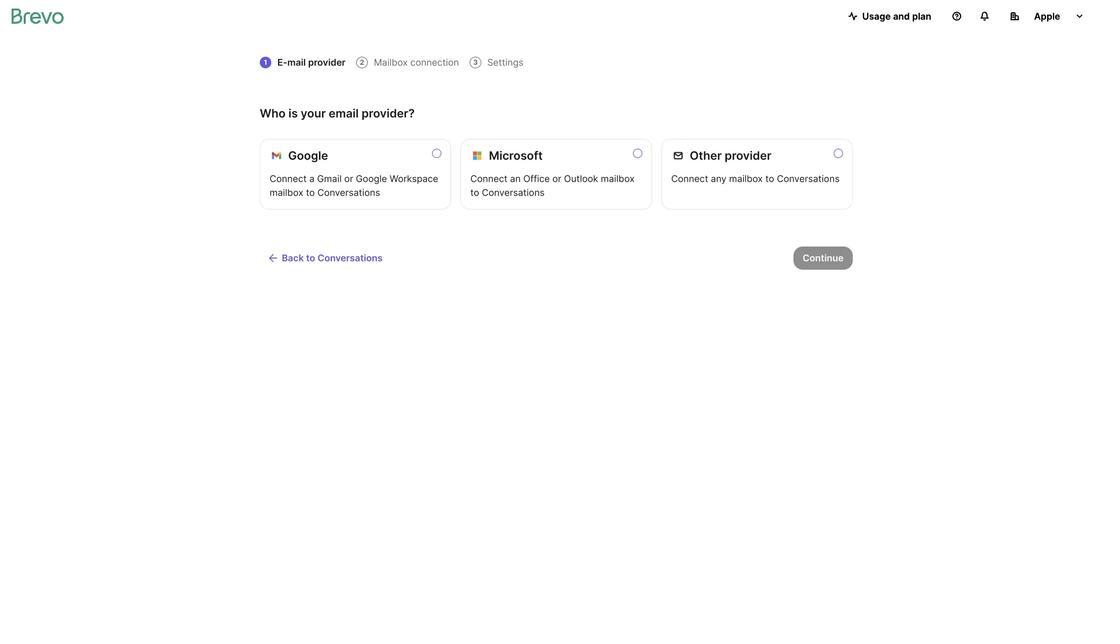Task type: describe. For each thing, give the bounding box(es) containing it.
google inside connect a gmail or google workspace mailbox to conversations
[[356, 173, 387, 185]]

usage
[[863, 10, 891, 22]]

usage and plan
[[863, 10, 932, 22]]

or for microsoft
[[553, 173, 562, 185]]

connect for google
[[270, 173, 307, 185]]

apple button
[[1001, 5, 1094, 28]]

0 horizontal spatial google
[[288, 149, 328, 163]]

connect for other provider
[[671, 173, 709, 185]]

other provider
[[690, 149, 772, 163]]

outlook
[[564, 173, 598, 185]]

to inside "connect an office or outlook mailbox to conversations"
[[471, 187, 479, 198]]

mailbox inside "other provider" "option"
[[729, 173, 763, 185]]

connect a gmail or google workspace mailbox to conversations
[[270, 173, 438, 198]]

connect for microsoft
[[471, 173, 508, 185]]

who
[[260, 106, 286, 121]]

is
[[289, 106, 298, 121]]

or for google
[[344, 173, 353, 185]]

to inside connect a gmail or google workspace mailbox to conversations
[[306, 187, 315, 198]]

2
[[360, 58, 364, 67]]

back to conversations
[[282, 253, 383, 264]]

provider?
[[362, 106, 415, 121]]

conversations inside "other provider" "option"
[[777, 173, 840, 185]]

settings
[[487, 57, 524, 68]]

an
[[510, 173, 521, 185]]

your
[[301, 106, 326, 121]]

a
[[309, 173, 315, 185]]

mailbox
[[374, 57, 408, 68]]

mailbox inside "connect an office or outlook mailbox to conversations"
[[601, 173, 635, 185]]

conversations inside "connect an office or outlook mailbox to conversations"
[[482, 187, 545, 198]]



Task type: vqa. For each thing, say whether or not it's contained in the screenshot.


Task type: locate. For each thing, give the bounding box(es) containing it.
conversations inside back to conversations button
[[318, 253, 383, 264]]

connect
[[270, 173, 307, 185], [471, 173, 508, 185], [671, 173, 709, 185]]

1 horizontal spatial google
[[356, 173, 387, 185]]

back
[[282, 253, 304, 264]]

Microsoft radio
[[461, 139, 652, 210]]

mailbox connection
[[374, 57, 459, 68]]

google right 'gmail'
[[356, 173, 387, 185]]

1
[[264, 58, 267, 67]]

connect inside connect a gmail or google workspace mailbox to conversations
[[270, 173, 307, 185]]

1 horizontal spatial provider
[[725, 149, 772, 163]]

conversations
[[777, 173, 840, 185], [318, 187, 380, 198], [482, 187, 545, 198], [318, 253, 383, 264]]

conversations inside connect a gmail or google workspace mailbox to conversations
[[318, 187, 380, 198]]

provider inside "option"
[[725, 149, 772, 163]]

connect an office or outlook mailbox to conversations
[[471, 173, 635, 198]]

Other provider radio
[[662, 139, 853, 210]]

connect left a
[[270, 173, 307, 185]]

provider up connect any mailbox to conversations
[[725, 149, 772, 163]]

office
[[524, 173, 550, 185]]

provider right mail
[[308, 57, 346, 68]]

0 horizontal spatial provider
[[308, 57, 346, 68]]

who is your email provider?
[[260, 106, 415, 121]]

or inside "connect an office or outlook mailbox to conversations"
[[553, 173, 562, 185]]

1 vertical spatial provider
[[725, 149, 772, 163]]

3 connect from the left
[[671, 173, 709, 185]]

e-
[[277, 57, 287, 68]]

google
[[288, 149, 328, 163], [356, 173, 387, 185]]

or inside connect a gmail or google workspace mailbox to conversations
[[344, 173, 353, 185]]

connect inside "connect an office or outlook mailbox to conversations"
[[471, 173, 508, 185]]

google up a
[[288, 149, 328, 163]]

1 horizontal spatial mailbox
[[601, 173, 635, 185]]

1 horizontal spatial connect
[[471, 173, 508, 185]]

0 horizontal spatial or
[[344, 173, 353, 185]]

1 horizontal spatial or
[[553, 173, 562, 185]]

to inside button
[[306, 253, 315, 264]]

to
[[766, 173, 775, 185], [306, 187, 315, 198], [471, 187, 479, 198], [306, 253, 315, 264]]

connect down other
[[671, 173, 709, 185]]

1 or from the left
[[344, 173, 353, 185]]

0 vertical spatial google
[[288, 149, 328, 163]]

apple
[[1035, 10, 1061, 22]]

usage and plan button
[[839, 5, 941, 28]]

1 connect from the left
[[270, 173, 307, 185]]

to inside "other provider" "option"
[[766, 173, 775, 185]]

email
[[329, 106, 359, 121]]

mailbox
[[601, 173, 635, 185], [729, 173, 763, 185], [270, 187, 303, 198]]

3
[[473, 58, 478, 67]]

mailbox inside connect a gmail or google workspace mailbox to conversations
[[270, 187, 303, 198]]

and
[[893, 10, 910, 22]]

or right 'gmail'
[[344, 173, 353, 185]]

1 vertical spatial google
[[356, 173, 387, 185]]

gmail
[[317, 173, 342, 185]]

or right office
[[553, 173, 562, 185]]

or
[[344, 173, 353, 185], [553, 173, 562, 185]]

microsoft
[[489, 149, 543, 163]]

workspace
[[390, 173, 438, 185]]

connect left an in the top of the page
[[471, 173, 508, 185]]

Google radio
[[260, 139, 451, 210]]

back to conversations button
[[260, 247, 392, 270]]

connect any mailbox to conversations
[[671, 173, 840, 185]]

connection
[[411, 57, 459, 68]]

0 vertical spatial provider
[[308, 57, 346, 68]]

e-mail provider
[[277, 57, 346, 68]]

mail
[[287, 57, 306, 68]]

0 horizontal spatial connect
[[270, 173, 307, 185]]

2 horizontal spatial connect
[[671, 173, 709, 185]]

connect inside "other provider" "option"
[[671, 173, 709, 185]]

other
[[690, 149, 722, 163]]

plan
[[913, 10, 932, 22]]

2 horizontal spatial mailbox
[[729, 173, 763, 185]]

0 horizontal spatial mailbox
[[270, 187, 303, 198]]

provider
[[308, 57, 346, 68], [725, 149, 772, 163]]

2 or from the left
[[553, 173, 562, 185]]

2 connect from the left
[[471, 173, 508, 185]]

any
[[711, 173, 727, 185]]



